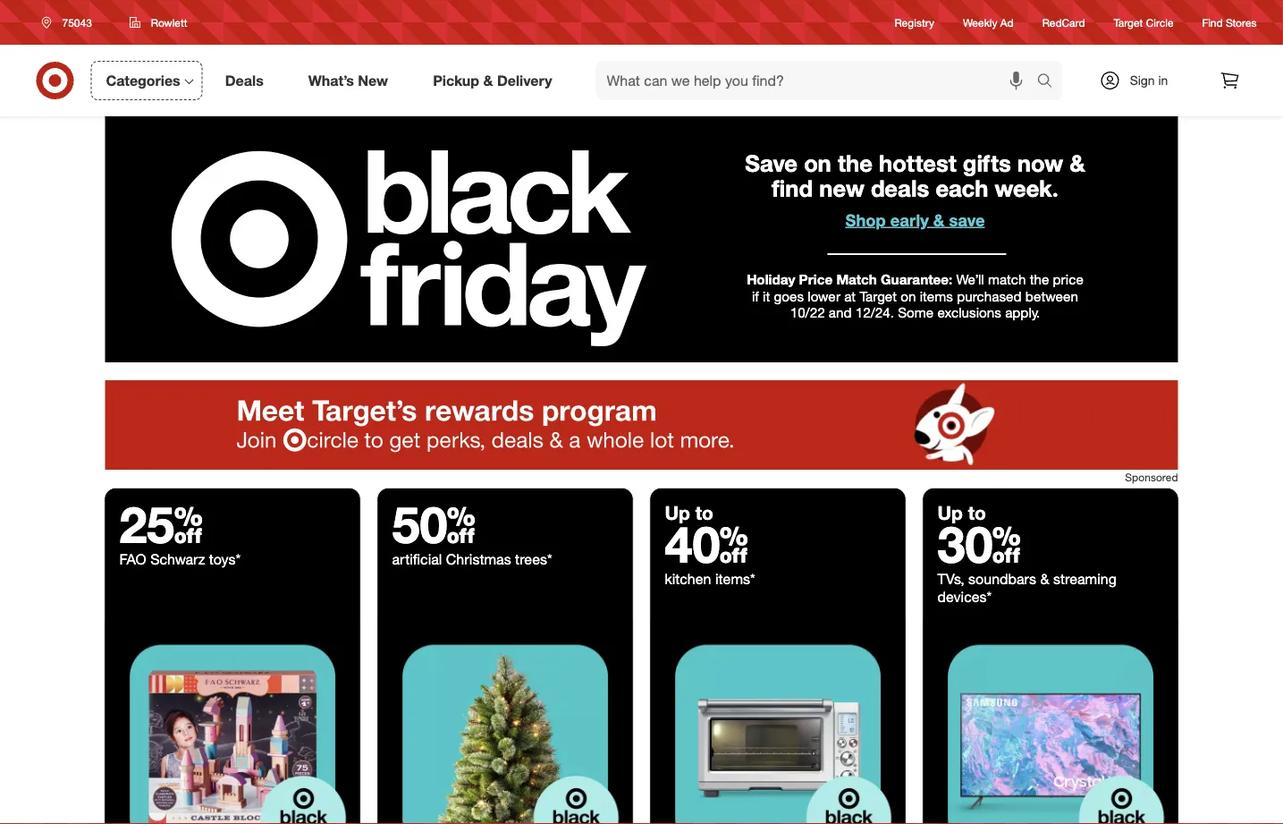 Task type: vqa. For each thing, say whether or not it's contained in the screenshot.
"search"
yes



Task type: describe. For each thing, give the bounding box(es) containing it.
in
[[1159, 72, 1169, 88]]

up for 40
[[665, 501, 691, 524]]

lower
[[808, 288, 841, 304]]

match
[[837, 271, 878, 288]]

find
[[772, 175, 813, 202]]

target black friday image for artificial christmas trees*
[[378, 620, 633, 824]]

& right pickup on the top of the page
[[484, 72, 493, 89]]

categories link
[[91, 61, 203, 100]]

guarantee:
[[881, 271, 953, 288]]

rowlett button
[[118, 6, 199, 38]]

each
[[936, 175, 989, 202]]

tvs, soundbars & streaming devices*
[[938, 570, 1117, 605]]

& inside tvs, soundbars & streaming devices*
[[1041, 570, 1050, 587]]

toys*
[[209, 550, 241, 568]]

we'll match the price if it goes lower at target on items purchased between 10/22 and 12/24. some exclusions apply.
[[752, 271, 1084, 320]]

deals
[[871, 175, 930, 202]]

& inside save on the hottest gifts now & find new deals each week.
[[1070, 149, 1086, 177]]

0 vertical spatial target
[[1114, 16, 1144, 29]]

kitchen items*
[[665, 570, 756, 587]]

price
[[1054, 271, 1084, 288]]

sign in link
[[1085, 61, 1197, 100]]

redcard link
[[1043, 15, 1086, 30]]

25
[[119, 494, 203, 555]]

registry link
[[895, 15, 935, 30]]

weekly ad link
[[964, 15, 1014, 30]]

what's new
[[308, 72, 388, 89]]

up to for 40
[[665, 501, 714, 524]]

shop
[[846, 210, 886, 230]]

stores
[[1227, 16, 1257, 29]]

on inside we'll match the price if it goes lower at target on items purchased between 10/22 and 12/24. some exclusions apply.
[[901, 288, 917, 304]]

fao
[[119, 550, 146, 568]]

deals
[[225, 72, 264, 89]]

25 fao schwarz toys*
[[119, 494, 241, 568]]

holiday price match guarantee:
[[747, 271, 953, 288]]

weekly ad
[[964, 16, 1014, 29]]

tvs,
[[938, 570, 965, 587]]

week.
[[995, 175, 1059, 202]]

sponsored
[[1126, 471, 1179, 484]]

pickup
[[433, 72, 480, 89]]

the for match
[[1030, 271, 1050, 288]]

target black friday image for fao schwarz toys*
[[105, 620, 360, 824]]

target circle link
[[1114, 15, 1174, 30]]

between
[[1026, 288, 1079, 304]]

75043 button
[[30, 6, 111, 38]]

rowlett
[[151, 16, 187, 29]]

gifts
[[963, 149, 1012, 177]]

new
[[358, 72, 388, 89]]

find stores link
[[1203, 15, 1257, 30]]

save
[[950, 210, 985, 230]]

search
[[1029, 73, 1072, 91]]

devices*
[[938, 588, 992, 605]]

items*
[[716, 570, 756, 587]]

the for on
[[838, 149, 873, 177]]

it
[[763, 288, 771, 304]]

sign in
[[1131, 72, 1169, 88]]

items
[[920, 288, 954, 304]]

exclusions
[[938, 304, 1002, 320]]

50
[[392, 494, 476, 555]]

find stores
[[1203, 16, 1257, 29]]

50 artificial christmas trees*
[[392, 494, 553, 568]]

find
[[1203, 16, 1224, 29]]

at
[[845, 288, 856, 304]]



Task type: locate. For each thing, give the bounding box(es) containing it.
sign
[[1131, 72, 1156, 88]]

the inside save on the hottest gifts now & find new deals each week.
[[838, 149, 873, 177]]

goes
[[774, 288, 804, 304]]

2 target black friday image from the left
[[378, 620, 633, 824]]

&
[[484, 72, 493, 89], [1070, 149, 1086, 177], [934, 210, 945, 230], [1041, 570, 1050, 587]]

schwarz
[[150, 550, 205, 568]]

1 horizontal spatial the
[[1030, 271, 1050, 288]]

target inside we'll match the price if it goes lower at target on items purchased between 10/22 and 12/24. some exclusions apply.
[[860, 288, 897, 304]]

match
[[989, 271, 1027, 288]]

1 horizontal spatial up
[[938, 501, 963, 524]]

0 horizontal spatial to
[[696, 501, 714, 524]]

apply.
[[1006, 304, 1041, 320]]

advertisement region
[[105, 380, 1179, 470]]

up to up "tvs,"
[[938, 501, 987, 524]]

up
[[665, 501, 691, 524], [938, 501, 963, 524]]

to for 30
[[969, 501, 987, 524]]

up up kitchen
[[665, 501, 691, 524]]

1 target black friday image from the left
[[105, 620, 360, 824]]

on inside save on the hottest gifts now & find new deals each week.
[[804, 149, 832, 177]]

target black friday image for kitchen items*
[[651, 620, 906, 824]]

pickup & delivery
[[433, 72, 552, 89]]

0 horizontal spatial up
[[665, 501, 691, 524]]

0 horizontal spatial target
[[860, 288, 897, 304]]

3 target black friday image from the left
[[651, 620, 906, 824]]

1 vertical spatial the
[[1030, 271, 1050, 288]]

0 horizontal spatial the
[[838, 149, 873, 177]]

1 horizontal spatial on
[[901, 288, 917, 304]]

the left price
[[1030, 271, 1050, 288]]

soundbars
[[969, 570, 1037, 587]]

target black friday image
[[105, 620, 360, 824], [378, 620, 633, 824], [651, 620, 906, 824], [924, 620, 1179, 824]]

search button
[[1029, 61, 1072, 104]]

1 up to from the left
[[665, 501, 714, 524]]

save
[[746, 149, 798, 177]]

some
[[898, 304, 934, 320]]

delivery
[[497, 72, 552, 89]]

we'll
[[957, 271, 985, 288]]

trees*
[[515, 550, 553, 568]]

save on the hottest gifts now & find new deals each week.
[[746, 149, 1086, 202]]

& left streaming
[[1041, 570, 1050, 587]]

1 horizontal spatial target
[[1114, 16, 1144, 29]]

target left circle
[[1114, 16, 1144, 29]]

weekly
[[964, 16, 998, 29]]

pickup & delivery link
[[418, 61, 575, 100]]

1 horizontal spatial to
[[969, 501, 987, 524]]

1 vertical spatial target
[[860, 288, 897, 304]]

categories
[[106, 72, 180, 89]]

redcard
[[1043, 16, 1086, 29]]

up to for 30
[[938, 501, 987, 524]]

0 horizontal spatial on
[[804, 149, 832, 177]]

& right the now
[[1070, 149, 1086, 177]]

1 horizontal spatial up to
[[938, 501, 987, 524]]

hottest
[[879, 149, 957, 177]]

75043
[[62, 16, 92, 29]]

40
[[665, 514, 749, 575]]

now
[[1018, 149, 1064, 177]]

circle
[[1147, 16, 1174, 29]]

the
[[838, 149, 873, 177], [1030, 271, 1050, 288]]

what's
[[308, 72, 354, 89]]

to
[[696, 501, 714, 524], [969, 501, 987, 524]]

the up shop
[[838, 149, 873, 177]]

to up the soundbars
[[969, 501, 987, 524]]

30
[[938, 514, 1022, 575]]

10/22
[[791, 304, 825, 320]]

up for 30
[[938, 501, 963, 524]]

shop early & save
[[846, 210, 985, 230]]

0 horizontal spatial up to
[[665, 501, 714, 524]]

12/24.
[[856, 304, 895, 320]]

kitchen
[[665, 570, 712, 587]]

0 vertical spatial the
[[838, 149, 873, 177]]

up to
[[665, 501, 714, 524], [938, 501, 987, 524]]

2 to from the left
[[969, 501, 987, 524]]

if
[[752, 288, 759, 304]]

to for 40
[[696, 501, 714, 524]]

artificial
[[392, 550, 442, 568]]

holiday
[[747, 271, 796, 288]]

target
[[1114, 16, 1144, 29], [860, 288, 897, 304]]

price
[[799, 271, 833, 288]]

the inside we'll match the price if it goes lower at target on items purchased between 10/22 and 12/24. some exclusions apply.
[[1030, 271, 1050, 288]]

what's new link
[[293, 61, 411, 100]]

target black friday image for tvs, soundbars & streaming devices*
[[924, 620, 1179, 824]]

on
[[804, 149, 832, 177], [901, 288, 917, 304]]

deals link
[[210, 61, 286, 100]]

1 up from the left
[[665, 501, 691, 524]]

4 target black friday image from the left
[[924, 620, 1179, 824]]

early
[[891, 210, 929, 230]]

& left the save
[[934, 210, 945, 230]]

new
[[820, 175, 865, 202]]

ad
[[1001, 16, 1014, 29]]

purchased
[[957, 288, 1022, 304]]

target circle
[[1114, 16, 1174, 29]]

and
[[829, 304, 852, 320]]

registry
[[895, 16, 935, 29]]

target right at
[[860, 288, 897, 304]]

christmas
[[446, 550, 511, 568]]

1 to from the left
[[696, 501, 714, 524]]

black friday deals image
[[105, 116, 1179, 362]]

0 vertical spatial on
[[804, 149, 832, 177]]

streaming
[[1054, 570, 1117, 587]]

2 up from the left
[[938, 501, 963, 524]]

up up "tvs,"
[[938, 501, 963, 524]]

up to up kitchen
[[665, 501, 714, 524]]

1 vertical spatial on
[[901, 288, 917, 304]]

to up kitchen items*
[[696, 501, 714, 524]]

on left items
[[901, 288, 917, 304]]

What can we help you find? suggestions appear below search field
[[596, 61, 1042, 100]]

2 up to from the left
[[938, 501, 987, 524]]

on right save
[[804, 149, 832, 177]]



